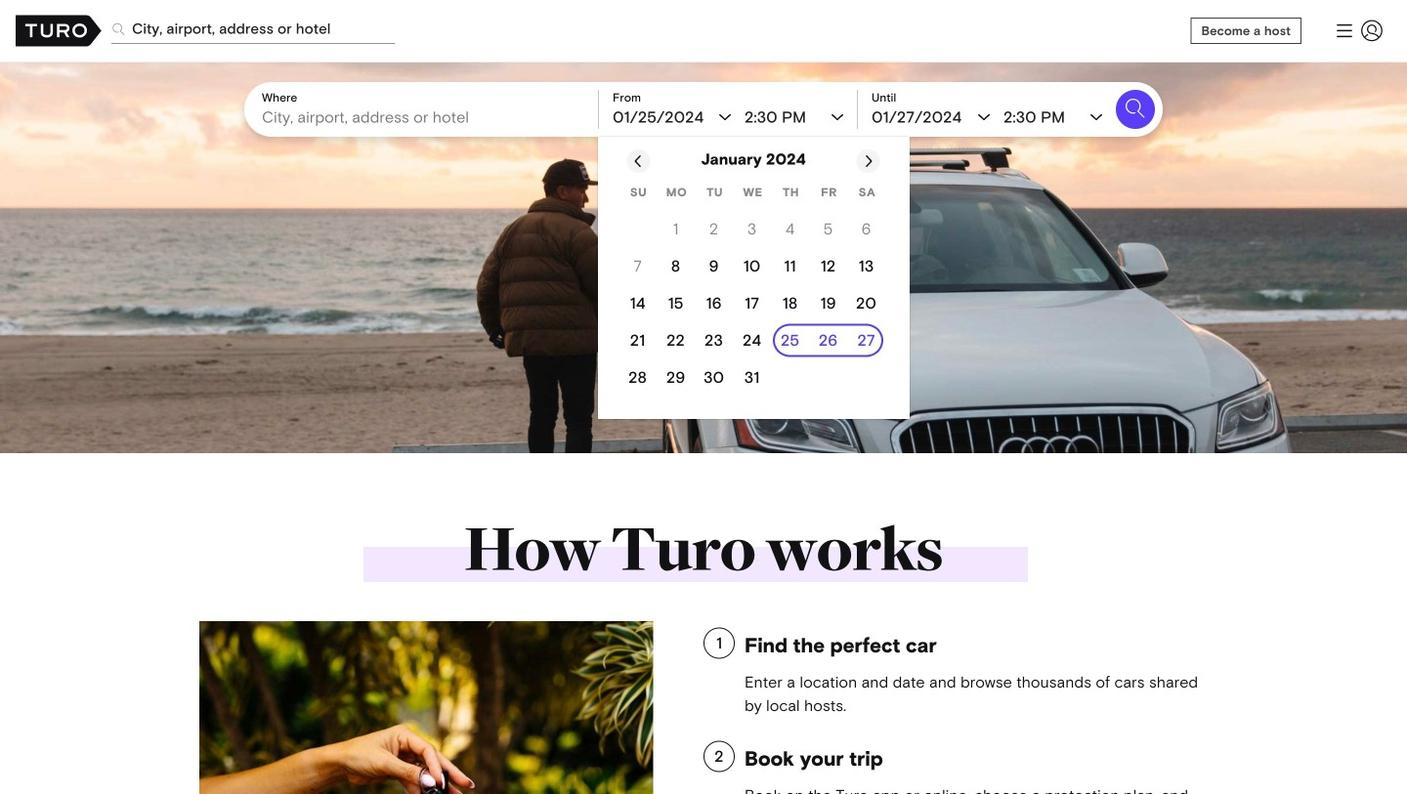 Task type: vqa. For each thing, say whether or not it's contained in the screenshot.
Where
no



Task type: describe. For each thing, give the bounding box(es) containing it.
0 vertical spatial city, airport, address or hotel field
[[111, 15, 395, 44]]

calendar application
[[598, 137, 1408, 434]]

1 vertical spatial city, airport, address or hotel field
[[262, 106, 588, 129]]

turo image
[[16, 15, 102, 46]]

move backward to switch to the previous month image
[[631, 153, 647, 169]]

menu element
[[1325, 11, 1392, 50]]

turo host handing keys to guest image
[[199, 622, 653, 795]]



Task type: locate. For each thing, give the bounding box(es) containing it.
cookie consent banner dialog
[[16, 529, 328, 779]]

City, airport, address or hotel field
[[111, 15, 395, 44], [262, 106, 588, 129]]

move forward to switch to the next month image
[[861, 153, 876, 169]]

None field
[[111, 0, 1179, 59], [262, 106, 588, 129], [111, 0, 1179, 59], [262, 106, 588, 129]]



